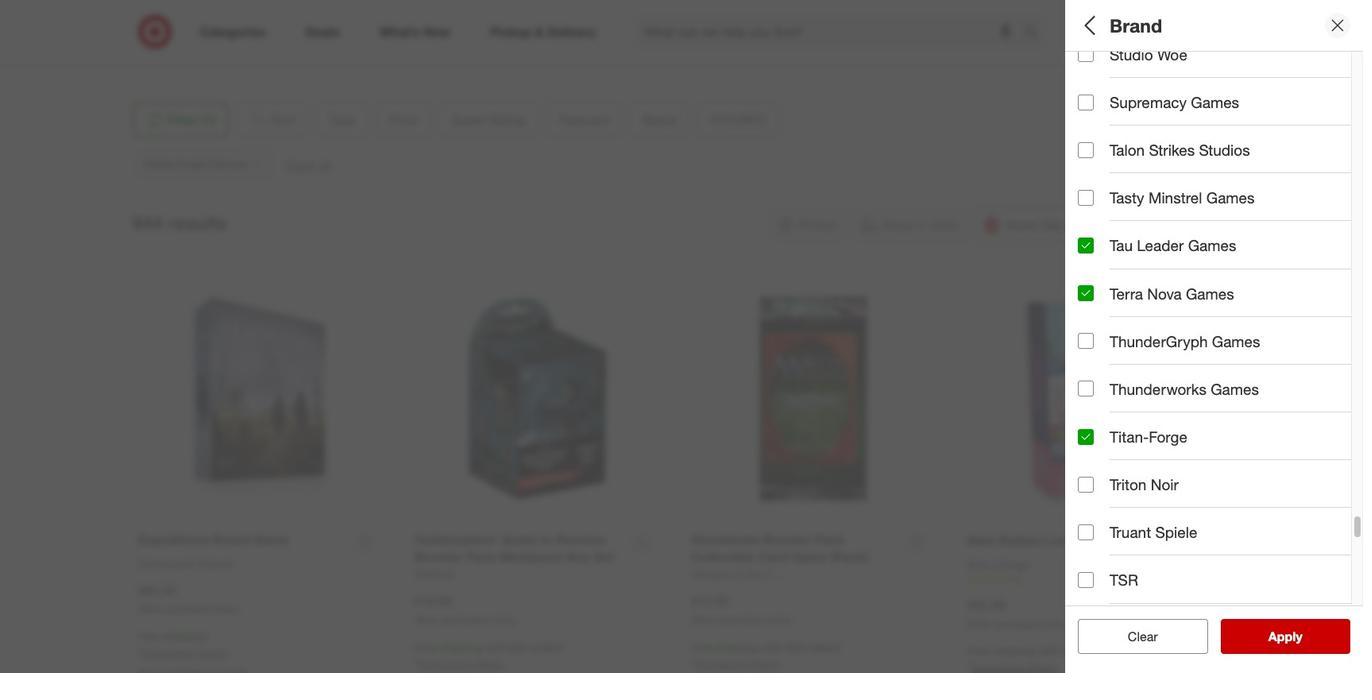 Task type: locate. For each thing, give the bounding box(es) containing it.
clear inside button
[[1128, 629, 1158, 644]]

0 horizontal spatial exclusions
[[142, 646, 195, 660]]

when
[[138, 603, 163, 615], [415, 614, 440, 626], [691, 614, 716, 626], [968, 618, 993, 630]]

0 vertical spatial brand
[[1110, 14, 1162, 36]]

trading
[[1278, 83, 1314, 96]]

1 clear from the left
[[1120, 629, 1150, 644]]

games;
[[1112, 83, 1150, 96], [1180, 83, 1219, 96], [1263, 305, 1301, 319]]

2 horizontal spatial games;
[[1263, 305, 1301, 319]]

free down $18.99
[[415, 640, 437, 654]]

53719
[[214, 29, 245, 43]]

all filters dialog
[[1066, 0, 1363, 673]]

$35
[[509, 640, 527, 654], [786, 640, 804, 654], [1062, 644, 1080, 657]]

apply.
[[198, 646, 228, 660], [475, 657, 505, 670], [751, 657, 781, 670]]

purchased
[[166, 603, 211, 615], [442, 614, 488, 626], [719, 614, 764, 626], [995, 618, 1041, 630]]

0-
[[1078, 305, 1089, 319]]

$35 for $15.95
[[786, 640, 804, 654]]

terra
[[1110, 284, 1143, 302]]

clear all button
[[1078, 619, 1208, 654]]

commerce
[[173, 13, 228, 27]]

when inside $18.99 when purchased online
[[415, 614, 440, 626]]

exclusions apply. button down $15.95 when purchased online
[[695, 656, 781, 672]]

$20.99 when purchased online
[[968, 597, 1069, 630]]

0 vertical spatial results
[[168, 212, 227, 234]]

2835
[[145, 13, 170, 27]]

orders*
[[530, 640, 566, 654], [807, 640, 843, 654], [1083, 644, 1119, 657]]

purchased inside $18.99 when purchased online
[[442, 614, 488, 626]]

Talon Strikes Studios checkbox
[[1078, 142, 1094, 158]]

brand inside the brand 0-hr art & technology; 25th century games; 2f-spiele; 2
[[1078, 285, 1122, 303]]

TSR checkbox
[[1078, 572, 1094, 588]]

brand
[[1110, 14, 1162, 36], [1078, 285, 1122, 303]]

Studio Woe checkbox
[[1078, 46, 1094, 62]]

clear down tsr
[[1128, 629, 1158, 644]]

clear inside button
[[1120, 629, 1150, 644]]

clear left "all"
[[1120, 629, 1150, 644]]

games; left 'card'
[[1112, 83, 1150, 96]]

$35 down $20.99 when purchased online
[[1062, 644, 1080, 657]]

1 horizontal spatial results
[[1278, 629, 1320, 644]]

shipping down $84.95 when purchased online
[[163, 630, 206, 643]]

clear for clear all
[[1120, 629, 1150, 644]]

rating
[[1125, 179, 1172, 198]]

when inside $15.95 when purchased online
[[691, 614, 716, 626]]

purchased inside $15.95 when purchased online
[[719, 614, 764, 626]]

0 horizontal spatial orders*
[[530, 640, 566, 654]]

when for $18.99
[[415, 614, 440, 626]]

free shipping with $35 orders* * exclusions apply. for $18.99
[[415, 640, 566, 670]]

free inside free shipping * * exclusions apply.
[[138, 630, 160, 643]]

brand inside dialog
[[1110, 14, 1162, 36]]

filters
[[1105, 14, 1155, 36]]

fpo/apo
[[1078, 346, 1147, 364]]

shipping down $20.99 when purchased online
[[993, 644, 1035, 657]]

when down $20.99
[[968, 618, 993, 630]]

when for $15.95
[[691, 614, 716, 626]]

2 horizontal spatial $35
[[1062, 644, 1080, 657]]

forge
[[1149, 427, 1188, 446]]

exclusions apply. button down $84.95 when purchased online
[[142, 645, 228, 661]]

1 horizontal spatial exclusions
[[419, 657, 472, 670]]

$84.95 when purchased online
[[138, 582, 239, 615]]

thunderworks games
[[1110, 380, 1259, 398]]

games up stock
[[1211, 380, 1259, 398]]

1 horizontal spatial exclusions apply. button
[[419, 656, 505, 672]]

ga
[[1353, 83, 1363, 96]]

online inside $18.99 when purchased online
[[490, 614, 516, 626]]

with down $15.95 when purchased online
[[762, 640, 783, 654]]

free shipping with $35 orders* * exclusions apply. for $15.95
[[691, 640, 843, 670]]

wi
[[198, 29, 211, 43]]

purchased inside $84.95 when purchased online
[[166, 603, 211, 615]]

results right "see"
[[1278, 629, 1320, 644]]

purchased down $20.99
[[995, 618, 1041, 630]]

1 horizontal spatial apply.
[[475, 657, 505, 670]]

clear for clear
[[1128, 629, 1158, 644]]

noir
[[1151, 475, 1179, 493]]

purchased down $18.99
[[442, 614, 488, 626]]

shipping down $15.95 when purchased online
[[716, 640, 759, 654]]

results inside 'button'
[[1278, 629, 1320, 644]]

Tau Leader Games checkbox
[[1078, 238, 1094, 253]]

thunderworks
[[1110, 380, 1207, 398]]

2 clear from the left
[[1128, 629, 1158, 644]]

online inside $15.95 when purchased online
[[767, 614, 792, 626]]

2 horizontal spatial apply.
[[751, 657, 781, 670]]

Tasty Minstrel Games checkbox
[[1078, 190, 1094, 206]]

ThunderGryph Games checkbox
[[1078, 333, 1094, 349]]

brand for brand
[[1110, 14, 1162, 36]]

apply. for $18.99
[[475, 657, 505, 670]]

1 horizontal spatial orders*
[[807, 640, 843, 654]]

with for $18.99
[[485, 640, 506, 654]]

type
[[1078, 62, 1112, 81]]

0 horizontal spatial apply.
[[198, 646, 228, 660]]

online for $18.99
[[490, 614, 516, 626]]

games; left 2f-
[[1263, 305, 1301, 319]]

0 horizontal spatial with
[[485, 640, 506, 654]]

$15.95
[[691, 593, 729, 609]]

shipping for $20.99
[[993, 644, 1035, 657]]

studio woe
[[1110, 45, 1188, 63]]

purchased for $20.99
[[995, 618, 1041, 630]]

$0
[[1078, 139, 1090, 152]]

when down $84.95
[[138, 603, 163, 615]]

2 horizontal spatial exclusions apply. button
[[695, 656, 781, 672]]

0 horizontal spatial results
[[168, 212, 227, 234]]

$35 for $20.99
[[1062, 644, 1080, 657]]

titan-forge
[[1110, 427, 1188, 446]]

Truant Spiele checkbox
[[1078, 524, 1094, 540]]

2835 commerce park drive fitchburg , wi 53719 us
[[145, 13, 282, 59]]

2f-
[[1304, 305, 1321, 319]]

when down $15.95
[[691, 614, 716, 626]]

board
[[1078, 83, 1108, 96]]

tsr
[[1110, 571, 1139, 589]]

talon strikes studios
[[1110, 141, 1250, 159]]

1 vertical spatial results
[[1278, 629, 1320, 644]]

games up 25th at right
[[1186, 284, 1235, 302]]

shipping down $18.99 when purchased online
[[440, 640, 482, 654]]

all filters
[[1078, 14, 1155, 36]]

1 link
[[968, 573, 1213, 586]]

featured
[[1078, 229, 1142, 248]]

0 horizontal spatial $35
[[509, 640, 527, 654]]

exclusions apply. button down $18.99 when purchased online
[[419, 656, 505, 672]]

0 horizontal spatial free shipping with $35 orders* * exclusions apply.
[[415, 640, 566, 670]]

of
[[1190, 400, 1203, 418]]

free down $84.95
[[138, 630, 160, 643]]

free down $20.99
[[968, 644, 990, 657]]

2 horizontal spatial with
[[1038, 644, 1059, 657]]

with down $20.99 when purchased online
[[1038, 644, 1059, 657]]

games down the century
[[1212, 332, 1261, 350]]

Include out of stock checkbox
[[1078, 401, 1094, 417]]

studios
[[1199, 141, 1250, 159]]

brand up studio
[[1110, 14, 1162, 36]]

with for $20.99
[[1038, 644, 1059, 657]]

talon
[[1110, 141, 1145, 159]]

park
[[231, 13, 254, 27]]

1 free shipping with $35 orders* * exclusions apply. from the left
[[415, 640, 566, 670]]

* down $84.95 when purchased online
[[206, 630, 210, 643]]

supremacy games
[[1110, 93, 1240, 111]]

shipping
[[163, 630, 206, 643], [440, 640, 482, 654], [716, 640, 759, 654], [993, 644, 1035, 657]]

2 horizontal spatial exclusions
[[695, 657, 748, 670]]

guest rating button
[[1078, 163, 1363, 219]]

apply. down $15.95 when purchased online
[[751, 657, 781, 670]]

purchased inside $20.99 when purchased online
[[995, 618, 1041, 630]]

results right '944'
[[168, 212, 227, 234]]

What can we help you find? suggestions appear below search field
[[635, 14, 1028, 49]]

2 horizontal spatial orders*
[[1083, 644, 1119, 657]]

1 horizontal spatial $35
[[786, 640, 804, 654]]

exclusions
[[142, 646, 195, 660], [419, 657, 472, 670], [695, 657, 748, 670]]

exclusions apply. button for $15.95
[[695, 656, 781, 672]]

price
[[1078, 118, 1116, 136]]

games; right 'card'
[[1180, 83, 1219, 96]]

exclusions down $18.99 when purchased online
[[419, 657, 472, 670]]

with down $18.99 when purchased online
[[485, 640, 506, 654]]

online inside $84.95 when purchased online
[[214, 603, 239, 615]]

free shipping with $35 orders* * exclusions apply. down $18.99 when purchased online
[[415, 640, 566, 670]]

exclusions inside free shipping * * exclusions apply.
[[142, 646, 195, 660]]

$15;
[[1109, 139, 1130, 152]]

1 horizontal spatial free shipping with $35 orders* * exclusions apply.
[[691, 640, 843, 670]]

apply. down $84.95 when purchased online
[[198, 646, 228, 660]]

$35 down $18.99 when purchased online
[[509, 640, 527, 654]]

1 vertical spatial brand
[[1078, 285, 1122, 303]]

see results button
[[1221, 619, 1351, 654]]

Triton Noir checkbox
[[1078, 476, 1094, 492]]

free
[[138, 630, 160, 643], [415, 640, 437, 654], [691, 640, 713, 654], [968, 644, 990, 657]]

free shipping with $35 orders* * exclusions apply.
[[415, 640, 566, 670], [691, 640, 843, 670]]

games
[[1191, 93, 1240, 111], [1207, 189, 1255, 207], [1188, 236, 1237, 255], [1186, 284, 1235, 302], [1212, 332, 1261, 350], [1211, 380, 1259, 398]]

games down studios
[[1207, 189, 1255, 207]]

new
[[1078, 250, 1101, 263]]

games right leader at the right top
[[1188, 236, 1237, 255]]

1 horizontal spatial with
[[762, 640, 783, 654]]

$18.99 when purchased online
[[415, 593, 516, 626]]

exclusions down $84.95 when purchased online
[[142, 646, 195, 660]]

when for $20.99
[[968, 618, 993, 630]]

free shipping with $35 orders* * exclusions apply. down $15.95 when purchased online
[[691, 640, 843, 670]]

fpo/apo button
[[1078, 330, 1363, 385]]

exclusions apply. button for $18.99
[[419, 656, 505, 672]]

0 horizontal spatial games;
[[1112, 83, 1150, 96]]

when inside $20.99 when purchased online
[[968, 618, 993, 630]]

1
[[1017, 573, 1022, 585]]

brand up hr
[[1078, 285, 1122, 303]]

online inside $20.99 when purchased online
[[1043, 618, 1069, 630]]

stock
[[1207, 400, 1244, 418]]

purchased down $15.95
[[719, 614, 764, 626]]

when inside $84.95 when purchased online
[[138, 603, 163, 615]]

with
[[485, 640, 506, 654], [762, 640, 783, 654], [1038, 644, 1059, 657]]

purchased up free shipping * * exclusions apply.
[[166, 603, 211, 615]]

apply. down $18.99 when purchased online
[[475, 657, 505, 670]]

exclusions down $15.95 when purchased online
[[695, 657, 748, 670]]

nova
[[1148, 284, 1182, 302]]

2 free shipping with $35 orders* * exclusions apply. from the left
[[691, 640, 843, 670]]

online for $20.99
[[1043, 618, 1069, 630]]

all
[[1078, 14, 1100, 36]]

free down $15.95
[[691, 640, 713, 654]]

cards;
[[1317, 83, 1350, 96]]

when down $18.99
[[415, 614, 440, 626]]

card
[[1153, 83, 1177, 96]]

$35 down $15.95 when purchased online
[[786, 640, 804, 654]]



Task type: describe. For each thing, give the bounding box(es) containing it.
see results
[[1252, 629, 1320, 644]]

exclusions for $18.99
[[419, 657, 472, 670]]

terra nova games
[[1110, 284, 1235, 302]]

century
[[1220, 305, 1259, 319]]

guest
[[1078, 179, 1121, 198]]

us
[[145, 45, 160, 59]]

search button
[[1017, 14, 1055, 52]]

apply. for $15.95
[[751, 657, 781, 670]]

collectible
[[1222, 83, 1275, 96]]

$100;
[[1292, 139, 1319, 152]]

brand dialog
[[1066, 0, 1363, 673]]

$35 for $18.99
[[509, 640, 527, 654]]

free shipping with $35 orders*
[[968, 644, 1119, 657]]

studio
[[1110, 45, 1153, 63]]

truant
[[1110, 523, 1151, 541]]

exclusions for $15.95
[[695, 657, 748, 670]]

$20.99
[[968, 597, 1006, 612]]

$15
[[1133, 139, 1151, 152]]

spiele
[[1156, 523, 1198, 541]]

minstrel
[[1149, 189, 1203, 207]]

fitchburg
[[145, 29, 191, 43]]

* down $18.99
[[415, 657, 419, 670]]

results for see results
[[1278, 629, 1320, 644]]

thundergryph
[[1110, 332, 1208, 350]]

$84.95
[[138, 582, 176, 598]]

out
[[1164, 400, 1185, 418]]

thundergryph games
[[1110, 332, 1261, 350]]

truant spiele
[[1110, 523, 1198, 541]]

tau
[[1110, 236, 1133, 255]]

tasty
[[1110, 189, 1145, 207]]

944 results
[[132, 212, 227, 234]]

purchased for $84.95
[[166, 603, 211, 615]]

free for $15.95
[[691, 640, 713, 654]]

see
[[1252, 629, 1275, 644]]

purchased for $15.95
[[719, 614, 764, 626]]

triton noir
[[1110, 475, 1179, 493]]

apply button
[[1221, 619, 1351, 654]]

shipping inside free shipping * * exclusions apply.
[[163, 630, 206, 643]]

Titan-Forge checkbox
[[1078, 429, 1094, 445]]

hr
[[1089, 305, 1100, 319]]

guest rating
[[1078, 179, 1172, 198]]

online for $84.95
[[214, 603, 239, 615]]

clear button
[[1078, 619, 1208, 654]]

$18.99
[[415, 593, 453, 609]]

orders* for $20.99
[[1083, 644, 1119, 657]]

titan-
[[1110, 427, 1149, 446]]

$15.95 when purchased online
[[691, 593, 792, 626]]

search
[[1017, 25, 1055, 41]]

featured new
[[1078, 229, 1142, 263]]

technology;
[[1132, 305, 1192, 319]]

include
[[1110, 400, 1159, 418]]

with for $15.95
[[762, 640, 783, 654]]

1 horizontal spatial games;
[[1180, 83, 1219, 96]]

supremacy
[[1110, 93, 1187, 111]]

$50;
[[1231, 139, 1252, 152]]

orders* for $15.95
[[807, 640, 843, 654]]

purchased for $18.99
[[442, 614, 488, 626]]

Supremacy Games checkbox
[[1078, 94, 1094, 110]]

Terra Nova Games checkbox
[[1078, 285, 1094, 301]]

strikes
[[1149, 141, 1195, 159]]

free shipping * * exclusions apply.
[[138, 630, 228, 660]]

$100
[[1322, 139, 1346, 152]]

free for $18.99
[[415, 640, 437, 654]]

apply. inside free shipping * * exclusions apply.
[[198, 646, 228, 660]]

Thunderworks Games checkbox
[[1078, 381, 1094, 397]]

2
[[1358, 305, 1363, 319]]

* down $84.95
[[138, 646, 142, 660]]

brand 0-hr art & technology; 25th century games; 2f-spiele; 2
[[1078, 285, 1363, 319]]

drive
[[257, 13, 282, 27]]

25th
[[1195, 305, 1217, 319]]

spiele;
[[1321, 305, 1355, 319]]

clear all
[[1120, 629, 1166, 644]]

price $0  –  $15; $15  –  $25; $25  –  $50; $50  –  $100; $100  –  
[[1078, 118, 1363, 152]]

apply
[[1269, 629, 1303, 644]]

results for 944 results
[[168, 212, 227, 234]]

free for $20.99
[[968, 644, 990, 657]]

leader
[[1137, 236, 1184, 255]]

944
[[132, 212, 163, 234]]

woe
[[1158, 45, 1188, 63]]

tau leader games
[[1110, 236, 1237, 255]]

games; inside the brand 0-hr art & technology; 25th century games; 2f-spiele; 2
[[1263, 305, 1301, 319]]

type board games; card games; collectible trading cards; ga
[[1078, 62, 1363, 96]]

when for $84.95
[[138, 603, 163, 615]]

online for $15.95
[[767, 614, 792, 626]]

tasty minstrel games
[[1110, 189, 1255, 207]]

$50
[[1255, 139, 1273, 152]]

all
[[1154, 629, 1166, 644]]

art
[[1104, 305, 1119, 319]]

0 horizontal spatial exclusions apply. button
[[142, 645, 228, 661]]

shipping for $18.99
[[440, 640, 482, 654]]

$25
[[1194, 139, 1212, 152]]

,
[[191, 29, 194, 43]]

shipping for $15.95
[[716, 640, 759, 654]]

* down $15.95
[[691, 657, 695, 670]]

$25;
[[1170, 139, 1191, 152]]

triton
[[1110, 475, 1147, 493]]

games up price $0  –  $15; $15  –  $25; $25  –  $50; $50  –  $100; $100  – at the top of page
[[1191, 93, 1240, 111]]

orders* for $18.99
[[530, 640, 566, 654]]

brand for brand 0-hr art & technology; 25th century games; 2f-spiele; 2
[[1078, 285, 1122, 303]]



Task type: vqa. For each thing, say whether or not it's contained in the screenshot.
the middle $35
yes



